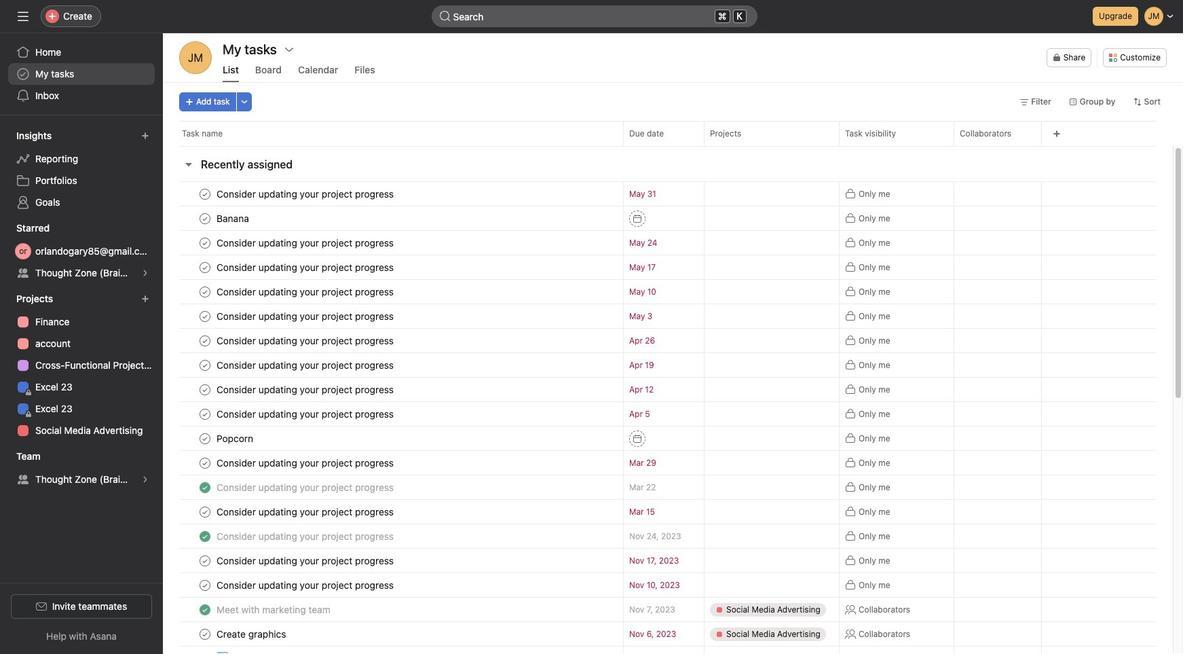 Task type: describe. For each thing, give the bounding box(es) containing it.
mark complete checkbox for fifth task name text field
[[197, 406, 213, 422]]

mark complete checkbox for task name text field inside create graphics 'cell'
[[197, 626, 213, 642]]

mark complete image for 6th task name text field from the bottom of the header recently assigned tree grid
[[197, 332, 213, 349]]

2 consider updating your project progress cell from the top
[[163, 230, 623, 255]]

hide sidebar image
[[18, 11, 29, 22]]

7 consider updating your project progress cell from the top
[[163, 352, 623, 378]]

create graphics cell
[[163, 621, 623, 647]]

linked projects for consider updating your project progress cell for 14th consider updating your project progress cell from the top of the header recently assigned tree grid
[[704, 548, 840, 573]]

5 consider updating your project progress cell from the top
[[163, 304, 623, 329]]

9 task name text field from the top
[[214, 529, 398, 543]]

mark complete image for 1st task name text box from the top of the header recently assigned tree grid
[[197, 186, 213, 202]]

task name text field inside the "popcorn" cell
[[214, 432, 258, 445]]

mark complete checkbox for 2nd task name text field
[[197, 284, 213, 300]]

linked projects for popcorn cell
[[704, 426, 840, 451]]

new project or portfolio image
[[141, 295, 149, 303]]

mark complete checkbox for fourth task name text box
[[197, 357, 213, 373]]

linked projects for consider updating your project progress cell for 7th consider updating your project progress cell from the top of the header recently assigned tree grid
[[704, 352, 840, 378]]

mark complete checkbox for 1st task name text box from the bottom of the header recently assigned tree grid
[[197, 577, 213, 593]]

completed image for task name text field inside the meet with marketing team cell
[[197, 601, 213, 618]]

linked projects for consider updating your project progress cell for fourth consider updating your project progress cell from the bottom
[[704, 499, 840, 524]]

Completed checkbox
[[197, 601, 213, 618]]

starred element
[[0, 216, 163, 287]]

linked projects for banana cell
[[704, 206, 840, 231]]

more actions image
[[240, 98, 248, 106]]

completed checkbox for seventh task name text box from the top of the header recently assigned tree grid
[[197, 479, 213, 495]]

linked projects for consider updating your project progress cell for 10th consider updating your project progress cell from the bottom
[[704, 328, 840, 353]]

mark complete checkbox for 5th task name text box
[[197, 381, 213, 398]]

3 consider updating your project progress cell from the top
[[163, 255, 623, 280]]

mark complete image for fourth task name text box
[[197, 357, 213, 373]]

linked projects for consider updating your project progress cell for fifth consider updating your project progress cell from the bottom of the header recently assigned tree grid
[[704, 475, 840, 500]]

see details, thought zone (brainstorm space) image
[[141, 475, 149, 484]]

10 task name text field from the top
[[214, 554, 398, 567]]

mark complete checkbox for second task name text box from the top of the header recently assigned tree grid
[[197, 235, 213, 251]]

3 task name text field from the top
[[214, 260, 398, 274]]

11 task name text field from the top
[[214, 578, 398, 592]]

mark complete image for second task name text box from the top of the header recently assigned tree grid
[[197, 235, 213, 251]]

1 cell from the left
[[623, 646, 705, 654]]

linked projects for consider updating your project progress cell for ninth consider updating your project progress cell from the top of the header recently assigned tree grid
[[704, 401, 840, 426]]

6 consider updating your project progress cell from the top
[[163, 328, 623, 353]]

mark complete image for 5th task name text box
[[197, 381, 213, 398]]

linked projects for consider updating your project progress cell for fourth consider updating your project progress cell
[[704, 279, 840, 304]]

5 task name text field from the top
[[214, 383, 398, 396]]

8 task name text field from the top
[[214, 505, 398, 519]]

mark complete image for task name text field in the 'banana' cell
[[197, 210, 213, 226]]

mark complete image for 2nd task name text box from the bottom of the header recently assigned tree grid
[[197, 552, 213, 569]]

9 consider updating your project progress cell from the top
[[163, 401, 623, 426]]

mark complete image for seventh task name text field from the bottom of the header recently assigned tree grid
[[197, 308, 213, 324]]

mark complete image for 4th task name text field from the bottom
[[197, 455, 213, 471]]

13 consider updating your project progress cell from the top
[[163, 524, 623, 549]]

linked projects for consider updating your project progress cell for third consider updating your project progress cell from the bottom of the header recently assigned tree grid
[[704, 524, 840, 549]]

14 consider updating your project progress cell from the top
[[163, 548, 623, 573]]

mark complete image for 3rd task name text box
[[197, 259, 213, 275]]

mark complete image for 2nd task name text field
[[197, 284, 213, 300]]

linked projects for consider updating your project progress cell for 8th consider updating your project progress cell from the bottom of the header recently assigned tree grid
[[704, 377, 840, 402]]

jm image
[[188, 41, 203, 74]]



Task type: vqa. For each thing, say whether or not it's contained in the screenshot.
Mark complete checkbox inside the Create graphics Cell
yes



Task type: locate. For each thing, give the bounding box(es) containing it.
4 task name text field from the top
[[214, 334, 398, 347]]

mark complete checkbox for seventh task name text field from the bottom of the header recently assigned tree grid
[[197, 308, 213, 324]]

11 linked projects for consider updating your project progress cell from the top
[[704, 475, 840, 500]]

11 mark complete image from the top
[[197, 626, 213, 642]]

task name text field inside 'banana' cell
[[214, 212, 253, 225]]

Mark complete checkbox
[[197, 284, 213, 300], [197, 357, 213, 373], [197, 455, 213, 471], [197, 504, 213, 520], [197, 577, 213, 593], [197, 626, 213, 642]]

3 mark complete image from the top
[[197, 455, 213, 471]]

mark complete image for fifth task name text field
[[197, 406, 213, 422]]

mark complete checkbox for 6th task name text field from the bottom of the header recently assigned tree grid
[[197, 332, 213, 349]]

11 consider updating your project progress cell from the top
[[163, 475, 623, 500]]

1 linked projects for consider updating your project progress cell from the top
[[704, 181, 840, 206]]

mark complete image inside create graphics 'cell'
[[197, 626, 213, 642]]

popcorn cell
[[163, 426, 623, 451]]

2 linked projects for consider updating your project progress cell from the top
[[704, 230, 840, 255]]

cell
[[623, 646, 705, 654], [839, 646, 955, 654]]

completed image inside meet with marketing team cell
[[197, 601, 213, 618]]

1 mark complete checkbox from the top
[[197, 186, 213, 202]]

0 vertical spatial completed image
[[197, 479, 213, 495]]

5 mark complete checkbox from the top
[[197, 308, 213, 324]]

3 mark complete checkbox from the top
[[197, 455, 213, 471]]

completed image for seventh task name text box from the top of the header recently assigned tree grid
[[197, 479, 213, 495]]

1 horizontal spatial cell
[[839, 646, 955, 654]]

1️⃣ first: get started using my tasks cell
[[163, 646, 623, 654]]

10 linked projects for consider updating your project progress cell from the top
[[704, 450, 840, 475]]

1 vertical spatial completed checkbox
[[197, 528, 213, 544]]

2 completed image from the top
[[197, 601, 213, 618]]

linked projects for consider updating your project progress cell
[[704, 181, 840, 206], [704, 230, 840, 255], [704, 255, 840, 280], [704, 279, 840, 304], [704, 304, 840, 329], [704, 328, 840, 353], [704, 352, 840, 378], [704, 377, 840, 402], [704, 401, 840, 426], [704, 450, 840, 475], [704, 475, 840, 500], [704, 499, 840, 524], [704, 524, 840, 549], [704, 548, 840, 573], [704, 573, 840, 598]]

8 consider updating your project progress cell from the top
[[163, 377, 623, 402]]

1 completed image from the top
[[197, 479, 213, 495]]

9 task name text field from the top
[[214, 652, 377, 654]]

1 mark complete checkbox from the top
[[197, 284, 213, 300]]

1 consider updating your project progress cell from the top
[[163, 181, 623, 206]]

task name text field inside meet with marketing team cell
[[214, 603, 335, 616]]

6 linked projects for consider updating your project progress cell from the top
[[704, 328, 840, 353]]

None field
[[432, 5, 758, 27]]

header recently assigned tree grid
[[163, 181, 1174, 654]]

mark complete checkbox inside create graphics 'cell'
[[197, 626, 213, 642]]

7 linked projects for consider updating your project progress cell from the top
[[704, 352, 840, 378]]

linked projects for consider updating your project progress cell for tenth consider updating your project progress cell
[[704, 450, 840, 475]]

4 task name text field from the top
[[214, 358, 398, 372]]

mark complete image for 1st task name text box from the bottom of the header recently assigned tree grid
[[197, 577, 213, 593]]

mark complete image
[[197, 308, 213, 324], [197, 381, 213, 398], [197, 455, 213, 471], [197, 552, 213, 569], [197, 577, 213, 593]]

add field image
[[1053, 130, 1061, 138]]

1 task name text field from the top
[[214, 212, 253, 225]]

insights element
[[0, 124, 163, 216]]

1 mark complete image from the top
[[197, 308, 213, 324]]

Completed checkbox
[[197, 479, 213, 495], [197, 528, 213, 544]]

6 mark complete checkbox from the top
[[197, 332, 213, 349]]

linked projects for consider updating your project progress cell for 14th consider updating your project progress cell from the bottom of the header recently assigned tree grid
[[704, 230, 840, 255]]

13 linked projects for consider updating your project progress cell from the top
[[704, 524, 840, 549]]

4 linked projects for consider updating your project progress cell from the top
[[704, 279, 840, 304]]

collapse task list for this group image
[[183, 159, 194, 170]]

4 mark complete image from the top
[[197, 259, 213, 275]]

or image
[[19, 243, 27, 259]]

mark complete checkbox for task name text field in the 'banana' cell
[[197, 210, 213, 226]]

6 mark complete checkbox from the top
[[197, 626, 213, 642]]

completed image
[[197, 528, 213, 544]]

5 mark complete checkbox from the top
[[197, 577, 213, 593]]

2 mark complete image from the top
[[197, 210, 213, 226]]

3 mark complete image from the top
[[197, 235, 213, 251]]

7 task name text field from the top
[[214, 603, 335, 616]]

7 task name text field from the top
[[214, 480, 398, 494]]

8 mark complete checkbox from the top
[[197, 406, 213, 422]]

2 task name text field from the top
[[214, 236, 398, 250]]

mark complete image for task name text box in the "popcorn" cell
[[197, 430, 213, 447]]

3 linked projects for consider updating your project progress cell from the top
[[704, 255, 840, 280]]

see details, thought zone (brainstorm space) image
[[141, 269, 149, 277]]

teams element
[[0, 444, 163, 493]]

14 linked projects for consider updating your project progress cell from the top
[[704, 548, 840, 573]]

isinverse image
[[440, 11, 451, 22]]

task name text field inside the 1️⃣ first: get started using my tasks cell
[[214, 652, 377, 654]]

linked projects for consider updating your project progress cell for 11th consider updating your project progress cell from the bottom
[[704, 304, 840, 329]]

4 mark complete image from the top
[[197, 552, 213, 569]]

mark complete checkbox for 4th task name text field from the bottom
[[197, 455, 213, 471]]

7 mark complete checkbox from the top
[[197, 381, 213, 398]]

9 linked projects for consider updating your project progress cell from the top
[[704, 401, 840, 426]]

1 task name text field from the top
[[214, 187, 398, 201]]

12 linked projects for consider updating your project progress cell from the top
[[704, 499, 840, 524]]

10 mark complete image from the top
[[197, 504, 213, 520]]

6 task name text field from the top
[[214, 456, 398, 470]]

completed image
[[197, 479, 213, 495], [197, 601, 213, 618]]

2 mark complete image from the top
[[197, 381, 213, 398]]

mark complete image for eighth task name text box from the top
[[197, 504, 213, 520]]

mark complete image for task name text field inside create graphics 'cell'
[[197, 626, 213, 642]]

4 mark complete checkbox from the top
[[197, 504, 213, 520]]

show options image
[[284, 44, 295, 55]]

4 mark complete checkbox from the top
[[197, 259, 213, 275]]

5 mark complete image from the top
[[197, 577, 213, 593]]

consider updating your project progress cell
[[163, 181, 623, 206], [163, 230, 623, 255], [163, 255, 623, 280], [163, 279, 623, 304], [163, 304, 623, 329], [163, 328, 623, 353], [163, 352, 623, 378], [163, 377, 623, 402], [163, 401, 623, 426], [163, 450, 623, 475], [163, 475, 623, 500], [163, 499, 623, 524], [163, 524, 623, 549], [163, 548, 623, 573], [163, 573, 623, 598]]

8 mark complete image from the top
[[197, 406, 213, 422]]

7 mark complete image from the top
[[197, 357, 213, 373]]

mark complete image inside the "popcorn" cell
[[197, 430, 213, 447]]

1 vertical spatial completed image
[[197, 601, 213, 618]]

3 mark complete checkbox from the top
[[197, 235, 213, 251]]

2 mark complete checkbox from the top
[[197, 357, 213, 373]]

15 linked projects for consider updating your project progress cell from the top
[[704, 573, 840, 598]]

10 mark complete checkbox from the top
[[197, 552, 213, 569]]

mark complete image inside 'banana' cell
[[197, 210, 213, 226]]

banana cell
[[163, 206, 623, 231]]

8 linked projects for consider updating your project progress cell from the top
[[704, 377, 840, 402]]

row
[[163, 121, 1184, 146], [179, 145, 1157, 147], [163, 181, 1174, 206], [163, 206, 1174, 231], [163, 230, 1174, 255], [163, 255, 1174, 280], [163, 279, 1174, 304], [163, 304, 1174, 329], [163, 328, 1174, 353], [163, 352, 1174, 378], [163, 377, 1174, 402], [163, 401, 1174, 426], [163, 426, 1174, 451], [163, 450, 1174, 475], [163, 475, 1174, 500], [163, 499, 1174, 524], [163, 524, 1174, 549], [163, 548, 1174, 573], [163, 573, 1174, 598], [163, 597, 1174, 622], [163, 621, 1174, 647], [163, 646, 1174, 654]]

0 vertical spatial completed checkbox
[[197, 479, 213, 495]]

mark complete checkbox inside 'banana' cell
[[197, 210, 213, 226]]

8 task name text field from the top
[[214, 627, 290, 641]]

linked projects for consider updating your project progress cell for 15th consider updating your project progress cell from the bottom of the header recently assigned tree grid
[[704, 181, 840, 206]]

mark complete checkbox for 2nd task name text box from the bottom of the header recently assigned tree grid
[[197, 552, 213, 569]]

10 consider updating your project progress cell from the top
[[163, 450, 623, 475]]

mark complete image
[[197, 186, 213, 202], [197, 210, 213, 226], [197, 235, 213, 251], [197, 259, 213, 275], [197, 284, 213, 300], [197, 332, 213, 349], [197, 357, 213, 373], [197, 406, 213, 422], [197, 430, 213, 447], [197, 504, 213, 520], [197, 626, 213, 642]]

6 mark complete image from the top
[[197, 332, 213, 349]]

2 task name text field from the top
[[214, 285, 398, 298]]

completed checkbox for third task name text box from the bottom of the header recently assigned tree grid
[[197, 528, 213, 544]]

task name text field inside create graphics 'cell'
[[214, 627, 290, 641]]

9 mark complete checkbox from the top
[[197, 430, 213, 447]]

15 consider updating your project progress cell from the top
[[163, 573, 623, 598]]

projects element
[[0, 287, 163, 444]]

mark complete checkbox inside the "popcorn" cell
[[197, 430, 213, 447]]

5 mark complete image from the top
[[197, 284, 213, 300]]

6 task name text field from the top
[[214, 432, 258, 445]]

linked projects for 1️⃣ first: get started using my tasks cell
[[704, 646, 840, 654]]

global element
[[0, 33, 163, 115]]

mark complete checkbox for eighth task name text box from the top
[[197, 504, 213, 520]]

5 task name text field from the top
[[214, 407, 398, 421]]

3 task name text field from the top
[[214, 309, 398, 323]]

meet with marketing team cell
[[163, 597, 623, 622]]

mark complete checkbox for 1st task name text box from the top of the header recently assigned tree grid
[[197, 186, 213, 202]]

Task name text field
[[214, 187, 398, 201], [214, 236, 398, 250], [214, 260, 398, 274], [214, 358, 398, 372], [214, 383, 398, 396], [214, 432, 258, 445], [214, 480, 398, 494], [214, 505, 398, 519], [214, 529, 398, 543], [214, 554, 398, 567], [214, 578, 398, 592]]

1 mark complete image from the top
[[197, 186, 213, 202]]

9 mark complete image from the top
[[197, 430, 213, 447]]

Mark complete checkbox
[[197, 186, 213, 202], [197, 210, 213, 226], [197, 235, 213, 251], [197, 259, 213, 275], [197, 308, 213, 324], [197, 332, 213, 349], [197, 381, 213, 398], [197, 406, 213, 422], [197, 430, 213, 447], [197, 552, 213, 569]]

0 horizontal spatial cell
[[623, 646, 705, 654]]

Task name text field
[[214, 212, 253, 225], [214, 285, 398, 298], [214, 309, 398, 323], [214, 334, 398, 347], [214, 407, 398, 421], [214, 456, 398, 470], [214, 603, 335, 616], [214, 627, 290, 641], [214, 652, 377, 654]]

5 linked projects for consider updating your project progress cell from the top
[[704, 304, 840, 329]]

2 completed checkbox from the top
[[197, 528, 213, 544]]

2 mark complete checkbox from the top
[[197, 210, 213, 226]]

linked projects for consider updating your project progress cell for 13th consider updating your project progress cell from the bottom of the header recently assigned tree grid
[[704, 255, 840, 280]]

1 completed checkbox from the top
[[197, 479, 213, 495]]

linked projects for consider updating your project progress cell for 15th consider updating your project progress cell
[[704, 573, 840, 598]]

4 consider updating your project progress cell from the top
[[163, 279, 623, 304]]

2 cell from the left
[[839, 646, 955, 654]]

12 consider updating your project progress cell from the top
[[163, 499, 623, 524]]

new insights image
[[141, 132, 149, 140]]

Search tasks, projects, and more text field
[[432, 5, 758, 27]]

mark complete checkbox for 3rd task name text box
[[197, 259, 213, 275]]

mark complete checkbox for task name text box in the "popcorn" cell
[[197, 430, 213, 447]]



